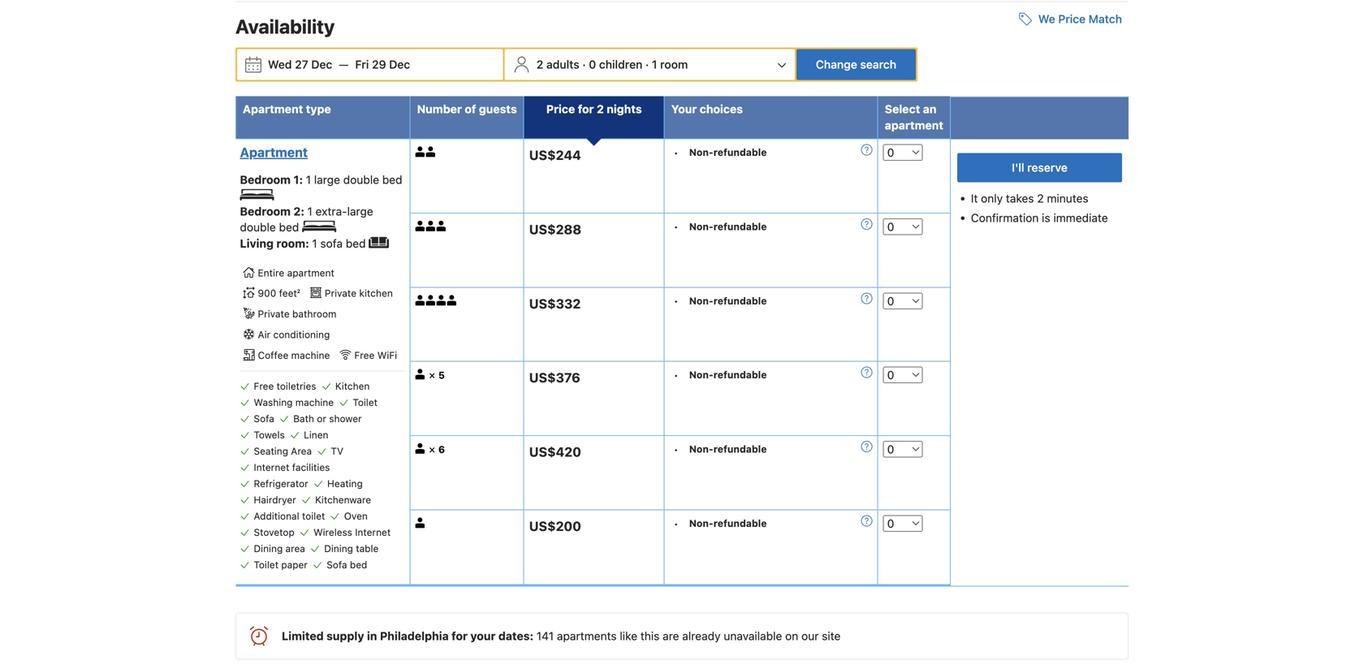 Task type: locate. For each thing, give the bounding box(es) containing it.
1 vertical spatial machine
[[295, 396, 334, 408]]

non-refundable for us$200
[[689, 518, 767, 529]]

bed
[[382, 173, 402, 186], [279, 221, 299, 234], [346, 237, 366, 250], [350, 559, 367, 570]]

2 left nights
[[597, 102, 604, 116]]

1 horizontal spatial 2
[[597, 102, 604, 116]]

us$288
[[529, 222, 581, 237]]

1 vertical spatial sofa
[[327, 559, 347, 570]]

6 • from the top
[[674, 518, 679, 529]]

double up extra-
[[343, 173, 379, 186]]

2 more details on meals and payment options image from the top
[[861, 218, 873, 230]]

us$420
[[529, 444, 581, 460]]

0 horizontal spatial sofa
[[254, 413, 274, 424]]

refundable for us$200
[[714, 518, 767, 529]]

1 vertical spatial double
[[240, 221, 276, 234]]

1 left extra-
[[307, 205, 313, 218]]

0 horizontal spatial apartment
[[287, 267, 334, 278]]

1 · from the left
[[583, 58, 586, 71]]

washing machine
[[254, 396, 334, 408]]

0 horizontal spatial free
[[254, 380, 274, 392]]

kitchenware
[[315, 494, 371, 505]]

1 × from the top
[[429, 369, 435, 381]]

3 non-refundable from the top
[[689, 295, 767, 306]]

2 adults · 0 children · 1 room
[[537, 58, 688, 71]]

non-refundable for us$376
[[689, 369, 767, 381]]

2 vertical spatial 2
[[1037, 192, 1044, 205]]

apartment
[[243, 102, 303, 116], [240, 145, 308, 160]]

1 vertical spatial ×
[[429, 443, 435, 455]]

refundable for us$288
[[714, 221, 767, 232]]

private up bathroom
[[325, 288, 357, 299]]

2 refundable from the top
[[714, 221, 767, 232]]

limited supply in philadelphia for your dates: 141 apartments like this are already unavailable on our site
[[282, 629, 841, 643]]

5 non-refundable from the top
[[689, 443, 767, 455]]

machine up or
[[295, 396, 334, 408]]

room:
[[276, 237, 309, 250]]

2 horizontal spatial 2
[[1037, 192, 1044, 205]]

0 vertical spatial double
[[343, 173, 379, 186]]

your choices
[[671, 102, 743, 116]]

free up washing
[[254, 380, 274, 392]]

more details on meals and payment options image
[[861, 144, 873, 155], [861, 218, 873, 230], [861, 293, 873, 304], [861, 367, 873, 378], [861, 441, 873, 452], [861, 515, 873, 527]]

1 horizontal spatial sofa
[[327, 559, 347, 570]]

price right the "we"
[[1058, 12, 1086, 26]]

area
[[291, 445, 312, 457]]

large down 1 large double bed on the top left of the page
[[347, 205, 373, 218]]

sofa
[[254, 413, 274, 424], [327, 559, 347, 570]]

× for us$420
[[429, 443, 435, 455]]

large
[[314, 173, 340, 186], [347, 205, 373, 218]]

apartment up bedroom 1:
[[240, 145, 308, 160]]

· left 0
[[583, 58, 586, 71]]

non-refundable for us$420
[[689, 443, 767, 455]]

toilet down kitchen
[[353, 396, 378, 408]]

apartment down the select
[[885, 119, 944, 132]]

or
[[317, 413, 326, 424]]

for left your
[[452, 629, 468, 643]]

5 non- from the top
[[689, 443, 714, 455]]

0 horizontal spatial dec
[[311, 58, 332, 71]]

5
[[438, 370, 445, 381]]

4 • from the top
[[674, 370, 679, 381]]

1 left room
[[652, 58, 657, 71]]

sofa down 'dining table'
[[327, 559, 347, 570]]

occupancy image
[[415, 221, 426, 231], [426, 221, 437, 231], [437, 221, 447, 231], [415, 295, 426, 306], [426, 295, 437, 306], [437, 295, 447, 306], [415, 443, 426, 454], [415, 518, 426, 528]]

nights
[[607, 102, 642, 116]]

large down apartment link
[[314, 173, 340, 186]]

i'll reserve
[[1012, 161, 1068, 174]]

number of guests
[[417, 102, 517, 116]]

0 vertical spatial toilet
[[353, 396, 378, 408]]

apartment link
[[240, 144, 401, 160]]

free left wifi
[[354, 349, 375, 361]]

apartment up feet²
[[287, 267, 334, 278]]

paper
[[281, 559, 308, 570]]

1 vertical spatial free
[[254, 380, 274, 392]]

× left "5"
[[429, 369, 435, 381]]

dec right 29
[[389, 58, 410, 71]]

change search
[[816, 58, 897, 71]]

1 horizontal spatial toilet
[[353, 396, 378, 408]]

4 non- from the top
[[689, 369, 714, 381]]

1 non- from the top
[[689, 147, 714, 158]]

1 for 1 sofa bed
[[312, 237, 317, 250]]

2 dec from the left
[[389, 58, 410, 71]]

machine for coffee machine
[[291, 349, 330, 361]]

0 horizontal spatial ·
[[583, 58, 586, 71]]

washing
[[254, 396, 293, 408]]

toilet
[[353, 396, 378, 408], [254, 559, 279, 570]]

dates:
[[498, 629, 534, 643]]

guests
[[479, 102, 517, 116]]

0 vertical spatial ×
[[429, 369, 435, 381]]

2 left the adults
[[537, 58, 543, 71]]

bed up the room: on the left
[[279, 221, 299, 234]]

—
[[339, 58, 349, 71]]

2 adults · 0 children · 1 room button
[[507, 49, 793, 80]]

0 horizontal spatial dining
[[254, 543, 283, 554]]

us$200
[[529, 519, 581, 534]]

more details on meals and payment options image for us$288
[[861, 218, 873, 230]]

bed up couch image
[[382, 173, 402, 186]]

0 horizontal spatial internet
[[254, 461, 289, 473]]

· right 'children'
[[646, 58, 649, 71]]

6 non-refundable from the top
[[689, 518, 767, 529]]

towels
[[254, 429, 285, 440]]

1 non-refundable from the top
[[689, 147, 767, 158]]

1 large double bed
[[306, 173, 402, 186]]

more details on meals and payment options image for us$420
[[861, 441, 873, 452]]

0 vertical spatial apartment
[[885, 119, 944, 132]]

private
[[325, 288, 357, 299], [258, 308, 290, 320]]

seating area
[[254, 445, 312, 457]]

shower
[[329, 413, 362, 424]]

0 vertical spatial sofa
[[254, 413, 274, 424]]

0 vertical spatial internet
[[254, 461, 289, 473]]

6 non- from the top
[[689, 518, 714, 529]]

2 dining from the left
[[324, 543, 353, 554]]

dining
[[254, 543, 283, 554], [324, 543, 353, 554]]

large inside "1 extra-large double bed"
[[347, 205, 373, 218]]

in
[[367, 629, 377, 643]]

0 horizontal spatial large
[[314, 173, 340, 186]]

facilities
[[292, 461, 330, 473]]

3 more details on meals and payment options image from the top
[[861, 293, 873, 304]]

minutes
[[1047, 192, 1089, 205]]

0 horizontal spatial price
[[546, 102, 575, 116]]

2 non-refundable from the top
[[689, 221, 767, 232]]

toiletries
[[277, 380, 316, 392]]

bath or shower
[[293, 413, 362, 424]]

it only takes 2 minutes confirmation is immediate
[[971, 192, 1108, 224]]

room
[[660, 58, 688, 71]]

0 horizontal spatial double
[[240, 221, 276, 234]]

price
[[1058, 12, 1086, 26], [546, 102, 575, 116]]

sofa up towels
[[254, 413, 274, 424]]

toilet down dining area
[[254, 559, 279, 570]]

availability
[[236, 15, 335, 38]]

i'll reserve button
[[957, 153, 1122, 182]]

this
[[641, 629, 660, 643]]

seating
[[254, 445, 288, 457]]

0 vertical spatial for
[[578, 102, 594, 116]]

1 horizontal spatial free
[[354, 349, 375, 361]]

5 • from the top
[[674, 444, 679, 455]]

dining down wireless
[[324, 543, 353, 554]]

bed left couch image
[[346, 237, 366, 250]]

area
[[285, 543, 305, 554]]

2 up is
[[1037, 192, 1044, 205]]

machine for washing machine
[[295, 396, 334, 408]]

internet down seating
[[254, 461, 289, 473]]

1 dining from the left
[[254, 543, 283, 554]]

toilet paper
[[254, 559, 308, 570]]

price down the adults
[[546, 102, 575, 116]]

2 • from the top
[[674, 221, 679, 232]]

wed 27 dec — fri 29 dec
[[268, 58, 410, 71]]

1 down apartment link
[[306, 173, 311, 186]]

non- for us$376
[[689, 369, 714, 381]]

0 vertical spatial large
[[314, 173, 340, 186]]

non-refundable
[[689, 147, 767, 158], [689, 221, 767, 232], [689, 295, 767, 306], [689, 369, 767, 381], [689, 443, 767, 455], [689, 518, 767, 529]]

2 inside it only takes 2 minutes confirmation is immediate
[[1037, 192, 1044, 205]]

0 vertical spatial private
[[325, 288, 357, 299]]

2 × from the top
[[429, 443, 435, 455]]

non-
[[689, 147, 714, 158], [689, 221, 714, 232], [689, 295, 714, 306], [689, 369, 714, 381], [689, 443, 714, 455], [689, 518, 714, 529]]

for left nights
[[578, 102, 594, 116]]

0 vertical spatial machine
[[291, 349, 330, 361]]

coffee machine
[[258, 349, 330, 361]]

× 6
[[429, 443, 445, 455]]

1 vertical spatial 2
[[597, 102, 604, 116]]

dec right 27
[[311, 58, 332, 71]]

4 non-refundable from the top
[[689, 369, 767, 381]]

wed 27 dec button
[[261, 50, 339, 79]]

apartment down wed
[[243, 102, 303, 116]]

× left 6
[[429, 443, 435, 455]]

29
[[372, 58, 386, 71]]

3 refundable from the top
[[714, 295, 767, 306]]

like
[[620, 629, 637, 643]]

free for free toiletries
[[254, 380, 274, 392]]

5 refundable from the top
[[714, 443, 767, 455]]

1 vertical spatial apartment
[[240, 145, 308, 160]]

0 vertical spatial 2
[[537, 58, 543, 71]]

0 vertical spatial apartment
[[243, 102, 303, 116]]

·
[[583, 58, 586, 71], [646, 58, 649, 71]]

6 more details on meals and payment options image from the top
[[861, 515, 873, 527]]

internet up table
[[355, 526, 391, 538]]

1 vertical spatial internet
[[355, 526, 391, 538]]

dining area
[[254, 543, 305, 554]]

1
[[652, 58, 657, 71], [306, 173, 311, 186], [307, 205, 313, 218], [312, 237, 317, 250]]

private down 900 feet²
[[258, 308, 290, 320]]

1 horizontal spatial large
[[347, 205, 373, 218]]

machine down conditioning
[[291, 349, 330, 361]]

are
[[663, 629, 679, 643]]

3 non- from the top
[[689, 295, 714, 306]]

1 refundable from the top
[[714, 147, 767, 158]]

sofa for sofa
[[254, 413, 274, 424]]

1 vertical spatial toilet
[[254, 559, 279, 570]]

site
[[822, 629, 841, 643]]

dining down stovetop on the left bottom of page
[[254, 543, 283, 554]]

1 vertical spatial private
[[258, 308, 290, 320]]

1 inside "1 extra-large double bed"
[[307, 205, 313, 218]]

0 vertical spatial price
[[1058, 12, 1086, 26]]

already
[[682, 629, 721, 643]]

1 horizontal spatial price
[[1058, 12, 1086, 26]]

non- for us$420
[[689, 443, 714, 455]]

1 dec from the left
[[311, 58, 332, 71]]

1 horizontal spatial ·
[[646, 58, 649, 71]]

type
[[306, 102, 331, 116]]

toilet for toilet
[[353, 396, 378, 408]]

fri 29 dec button
[[349, 50, 417, 79]]

double up living
[[240, 221, 276, 234]]

free
[[354, 349, 375, 361], [254, 380, 274, 392]]

1 horizontal spatial dining
[[324, 543, 353, 554]]

0 horizontal spatial 2
[[537, 58, 543, 71]]

1 horizontal spatial dec
[[389, 58, 410, 71]]

1 vertical spatial large
[[347, 205, 373, 218]]

6 refundable from the top
[[714, 518, 767, 529]]

sofa for sofa bed
[[327, 559, 347, 570]]

1 left sofa
[[312, 237, 317, 250]]

5 more details on meals and payment options image from the top
[[861, 441, 873, 452]]

kitchen
[[335, 380, 370, 392]]

•
[[674, 147, 679, 158], [674, 221, 679, 232], [674, 295, 679, 307], [674, 370, 679, 381], [674, 444, 679, 455], [674, 518, 679, 529]]

0 vertical spatial free
[[354, 349, 375, 361]]

price for 2 nights
[[546, 102, 642, 116]]

entire
[[258, 267, 284, 278]]

0 horizontal spatial private
[[258, 308, 290, 320]]

internet
[[254, 461, 289, 473], [355, 526, 391, 538]]

apartment
[[885, 119, 944, 132], [287, 267, 334, 278]]

occupancy image
[[415, 147, 426, 157], [426, 147, 437, 157], [447, 295, 458, 306], [415, 369, 426, 380]]

0 horizontal spatial toilet
[[254, 559, 279, 570]]

0 horizontal spatial for
[[452, 629, 468, 643]]

2 non- from the top
[[689, 221, 714, 232]]

3 • from the top
[[674, 295, 679, 307]]

4 refundable from the top
[[714, 369, 767, 381]]

1 horizontal spatial private
[[325, 288, 357, 299]]

4 more details on meals and payment options image from the top
[[861, 367, 873, 378]]

1 vertical spatial price
[[546, 102, 575, 116]]

2
[[537, 58, 543, 71], [597, 102, 604, 116], [1037, 192, 1044, 205]]



Task type: describe. For each thing, give the bounding box(es) containing it.
1 for 1 extra-large double bed
[[307, 205, 313, 218]]

non- for us$200
[[689, 518, 714, 529]]

takes
[[1006, 192, 1034, 205]]

1 more details on meals and payment options image from the top
[[861, 144, 873, 155]]

us$376
[[529, 370, 580, 386]]

confirmation
[[971, 211, 1039, 224]]

match
[[1089, 12, 1122, 26]]

bed down 'dining table'
[[350, 559, 367, 570]]

supply
[[327, 629, 364, 643]]

of
[[465, 102, 476, 116]]

feet²
[[279, 288, 300, 299]]

children
[[599, 58, 643, 71]]

1 sofa bed
[[312, 237, 369, 250]]

number
[[417, 102, 462, 116]]

extra-
[[316, 205, 347, 218]]

it
[[971, 192, 978, 205]]

kitchen
[[359, 288, 393, 299]]

dining table
[[324, 543, 379, 554]]

us$332
[[529, 296, 581, 311]]

• for us$200
[[674, 518, 679, 529]]

philadelphia
[[380, 629, 449, 643]]

private bathroom
[[258, 308, 337, 320]]

wireless internet
[[314, 526, 391, 538]]

1 • from the top
[[674, 147, 679, 158]]

internet facilities
[[254, 461, 330, 473]]

we price match button
[[1012, 4, 1129, 34]]

private for private kitchen
[[325, 288, 357, 299]]

oven
[[344, 510, 368, 522]]

bedroom 1:
[[240, 173, 306, 186]]

your
[[470, 629, 496, 643]]

search
[[860, 58, 897, 71]]

us$244
[[529, 148, 581, 163]]

refundable for us$376
[[714, 369, 767, 381]]

tv
[[331, 445, 344, 457]]

coffee
[[258, 349, 289, 361]]

× 5
[[429, 369, 445, 381]]

dining for dining table
[[324, 543, 353, 554]]

27
[[295, 58, 308, 71]]

heating
[[327, 478, 363, 489]]

bath
[[293, 413, 314, 424]]

1 horizontal spatial internet
[[355, 526, 391, 538]]

select
[[885, 102, 920, 116]]

1 horizontal spatial for
[[578, 102, 594, 116]]

1 horizontal spatial double
[[343, 173, 379, 186]]

apartments
[[557, 629, 617, 643]]

• for us$376
[[674, 370, 679, 381]]

0
[[589, 58, 596, 71]]

we price match
[[1038, 12, 1122, 26]]

wed
[[268, 58, 292, 71]]

non- for us$288
[[689, 221, 714, 232]]

free wifi
[[354, 349, 397, 361]]

fri
[[355, 58, 369, 71]]

non-refundable for us$332
[[689, 295, 767, 306]]

toilet for toilet paper
[[254, 559, 279, 570]]

select an apartment
[[885, 102, 944, 132]]

air conditioning
[[258, 329, 330, 340]]

additional
[[254, 510, 299, 522]]

1 horizontal spatial apartment
[[885, 119, 944, 132]]

is
[[1042, 211, 1051, 224]]

sofa
[[320, 237, 343, 250]]

toilet
[[302, 510, 325, 522]]

1 for 1 large double bed
[[306, 173, 311, 186]]

1 extra-large double bed
[[240, 205, 373, 234]]

dining for dining area
[[254, 543, 283, 554]]

private kitchen
[[325, 288, 393, 299]]

entire apartment
[[258, 267, 334, 278]]

sofa bed
[[327, 559, 367, 570]]

hairdryer
[[254, 494, 296, 505]]

× for us$376
[[429, 369, 435, 381]]

an
[[923, 102, 937, 116]]

non- for us$332
[[689, 295, 714, 306]]

more details on meals and payment options image for us$200
[[861, 515, 873, 527]]

900 feet²
[[258, 288, 300, 299]]

private for private bathroom
[[258, 308, 290, 320]]

air
[[258, 329, 271, 340]]

change search button
[[797, 49, 916, 80]]

6
[[438, 444, 445, 455]]

wifi
[[377, 349, 397, 361]]

refrigerator
[[254, 478, 308, 489]]

stovetop
[[254, 526, 295, 538]]

conditioning
[[273, 329, 330, 340]]

• for us$420
[[674, 444, 679, 455]]

• for us$288
[[674, 221, 679, 232]]

living
[[240, 237, 274, 250]]

more details on meals and payment options image for us$332
[[861, 293, 873, 304]]

free for free wifi
[[354, 349, 375, 361]]

apartment for apartment type
[[243, 102, 303, 116]]

bedroom 2:
[[240, 205, 307, 218]]

2 · from the left
[[646, 58, 649, 71]]

table
[[356, 543, 379, 554]]

more details on meals and payment options image for us$376
[[861, 367, 873, 378]]

change
[[816, 58, 857, 71]]

1 vertical spatial apartment
[[287, 267, 334, 278]]

non-refundable for us$288
[[689, 221, 767, 232]]

unavailable
[[724, 629, 782, 643]]

price inside dropdown button
[[1058, 12, 1086, 26]]

our
[[802, 629, 819, 643]]

double inside "1 extra-large double bed"
[[240, 221, 276, 234]]

• for us$332
[[674, 295, 679, 307]]

bathroom
[[292, 308, 337, 320]]

couch image
[[369, 237, 389, 248]]

1 vertical spatial for
[[452, 629, 468, 643]]

your
[[671, 102, 697, 116]]

apartment type
[[243, 102, 331, 116]]

141
[[537, 629, 554, 643]]

1 inside dropdown button
[[652, 58, 657, 71]]

apartment for apartment
[[240, 145, 308, 160]]

limited
[[282, 629, 324, 643]]

bed inside "1 extra-large double bed"
[[279, 221, 299, 234]]

living room:
[[240, 237, 312, 250]]

2 inside dropdown button
[[537, 58, 543, 71]]

refundable for us$420
[[714, 443, 767, 455]]

refundable for us$332
[[714, 295, 767, 306]]



Task type: vqa. For each thing, say whether or not it's contained in the screenshot.
2
yes



